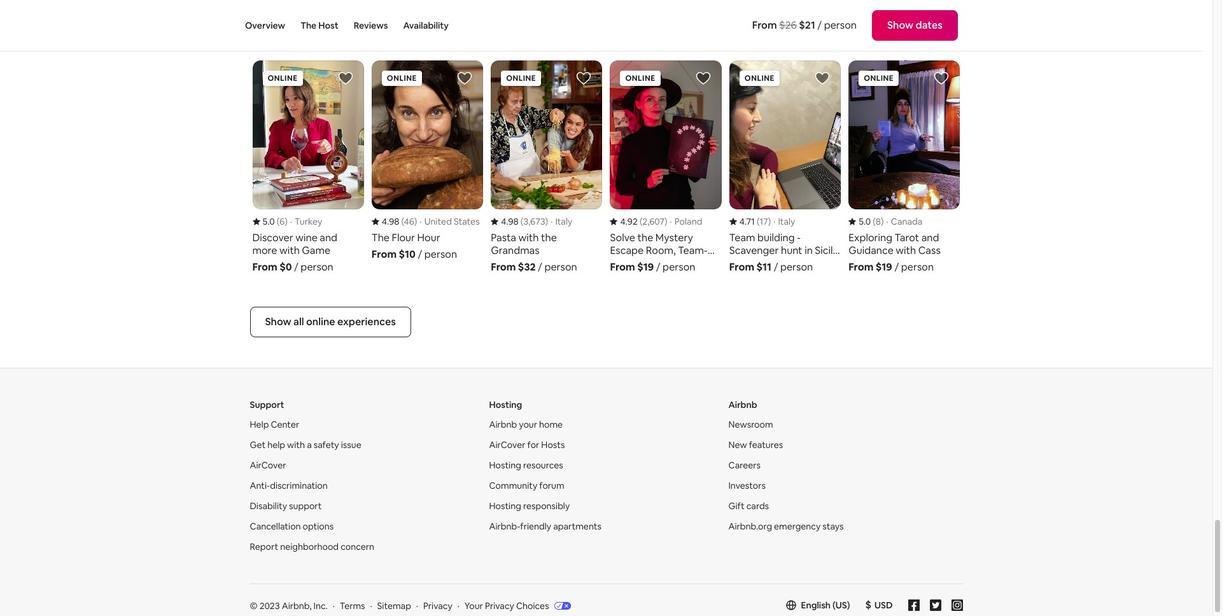 Task type: vqa. For each thing, say whether or not it's contained in the screenshot.


Task type: describe. For each thing, give the bounding box(es) containing it.
navigate to facebook image
[[908, 600, 920, 611]]

$0
[[280, 260, 292, 274]]

with
[[287, 439, 305, 451]]

pasta with the grandmas group
[[491, 60, 603, 274]]

sitemap
[[377, 600, 411, 612]]

save this experience image
[[934, 71, 950, 86]]

46
[[404, 216, 414, 227]]

newsroom
[[729, 419, 773, 430]]

investors
[[729, 480, 766, 491]]

disability support
[[250, 500, 322, 512]]

4.92 ( 2,607 )
[[620, 216, 667, 227]]

4.98 for $32
[[501, 216, 519, 227]]

the host button
[[301, 0, 338, 51]]

careers link
[[729, 459, 761, 471]]

4.92
[[620, 216, 638, 227]]

from $0 / person
[[252, 260, 333, 274]]

0 vertical spatial online
[[286, 25, 325, 43]]

airbnb.org emergency stays link
[[729, 521, 844, 532]]

from for 5.0 ( 6 )
[[252, 260, 277, 274]]

save this experience image for from $11 / person
[[815, 71, 830, 86]]

new
[[729, 439, 747, 451]]

6
[[280, 216, 285, 227]]

5.0 for $0
[[263, 216, 275, 227]]

person right '$21'
[[824, 18, 857, 32]]

hosting for hosting resources
[[489, 459, 521, 471]]

4.98 for $10
[[382, 216, 399, 227]]

save this experience image for from $19 / person
[[696, 71, 711, 86]]

show all online experiences
[[265, 315, 396, 328]]

2 privacy from the left
[[485, 600, 514, 612]]

help
[[250, 419, 269, 430]]

· for 5.0 ( 6 )
[[290, 216, 292, 227]]

$19 for 8
[[876, 260, 893, 274]]

/ for 5.0 ( 8 )
[[895, 260, 899, 274]]

0 vertical spatial experiences
[[328, 25, 407, 43]]

1
[[888, 27, 892, 38]]

· poland
[[670, 216, 702, 227]]

friendly
[[520, 521, 551, 532]]

show all online experiences link
[[250, 307, 411, 337]]

italy for from $11 / person
[[778, 216, 795, 227]]

1 vertical spatial experiences
[[337, 315, 396, 328]]

· italy for $32
[[551, 216, 573, 227]]

) for 4.71 ( 17 )
[[768, 216, 771, 227]]

solve the mystery escape room, team-building holiday special group
[[610, 60, 722, 274]]

terms
[[340, 600, 365, 612]]

the
[[301, 20, 317, 31]]

from $19 / person for 8
[[849, 260, 934, 274]]

1 vertical spatial online
[[306, 315, 335, 328]]

gift
[[729, 500, 745, 512]]

cancellation options
[[250, 521, 334, 532]]

rating 4.98 out of 5; 3,673 reviews image
[[491, 216, 548, 227]]

community forum link
[[489, 480, 564, 491]]

show for show all online experiences
[[265, 315, 291, 328]]

5.0 ( 8 )
[[859, 216, 884, 227]]

( for 6
[[277, 216, 280, 227]]

airbnb for airbnb your home
[[489, 419, 517, 430]]

( for 8
[[873, 216, 876, 227]]

report
[[250, 541, 278, 552]]

from for 4.98 ( 3,673 )
[[491, 260, 516, 274]]

4.98 ( 3,673 )
[[501, 216, 548, 227]]

exploring tarot and guidance with cass group
[[849, 60, 960, 274]]

rating 4.98 out of 5; 46 reviews image
[[372, 216, 417, 227]]

/ for 5.0 ( 6 )
[[294, 260, 298, 274]]

airbnb your home
[[489, 419, 563, 430]]

reviews
[[354, 20, 388, 31]]

( for 17
[[757, 216, 760, 227]]

hosting for hosting
[[489, 399, 522, 410]]

choices
[[516, 600, 549, 612]]

cancellation options link
[[250, 521, 334, 532]]

states
[[454, 216, 480, 227]]

get
[[250, 439, 266, 451]]

availability button
[[403, 0, 449, 51]]

aircover for hosts link
[[489, 439, 565, 451]]

rating 4.71 out of 5; 17 reviews image
[[729, 216, 771, 227]]

english
[[801, 600, 831, 611]]

/ right 1
[[894, 27, 897, 38]]

) for 5.0 ( 8 )
[[881, 216, 884, 227]]

rating 4.92 out of 5; 2,607 reviews image
[[610, 216, 667, 227]]

gift cards
[[729, 500, 769, 512]]

airbnb-friendly apartments
[[489, 521, 602, 532]]

from $26 $21 / person
[[752, 18, 857, 32]]

hosting responsibly link
[[489, 500, 570, 512]]

discrimination
[[270, 480, 328, 491]]

disability
[[250, 500, 287, 512]]

from for 5.0 ( 8 )
[[849, 260, 874, 274]]

) for 4.92 ( 2,607 )
[[665, 216, 667, 227]]

navigate to twitter image
[[930, 600, 941, 611]]

your
[[465, 600, 483, 612]]

rating 5.0 out of 5; 8 reviews image
[[849, 216, 884, 227]]

· turkey
[[290, 216, 322, 227]]

aircover for hosts
[[489, 439, 565, 451]]

from $10 / person
[[372, 247, 457, 261]]

get help with a safety issue
[[250, 439, 361, 451]]

your
[[519, 419, 537, 430]]

get help with a safety issue link
[[250, 439, 361, 451]]

) for 4.98 ( 3,673 )
[[545, 216, 548, 227]]

cancellation
[[250, 521, 301, 532]]

2,607
[[643, 216, 665, 227]]

options
[[303, 521, 334, 532]]

sitemap link
[[377, 600, 411, 612]]

a
[[307, 439, 312, 451]]

report neighborhood concern link
[[250, 541, 374, 552]]

(us)
[[833, 600, 850, 611]]

airbnb-friendly apartments link
[[489, 521, 602, 532]]

$ usd
[[866, 598, 893, 612]]

show for show dates
[[887, 18, 914, 32]]

cards
[[747, 500, 769, 512]]

inc.
[[314, 600, 328, 612]]

5.0 for $19
[[859, 216, 871, 227]]

1 / 3
[[888, 27, 904, 38]]

neighborhood
[[280, 541, 339, 552]]

english (us)
[[801, 600, 850, 611]]

©
[[250, 600, 258, 612]]

from for 4.98 ( 46 )
[[372, 247, 397, 261]]



Task type: locate. For each thing, give the bounding box(es) containing it.
person
[[824, 18, 857, 32], [424, 247, 457, 261], [301, 260, 333, 274], [545, 260, 577, 274], [663, 260, 695, 274], [780, 260, 813, 274], [901, 260, 934, 274]]

experiences
[[328, 25, 407, 43], [337, 315, 396, 328]]

$26
[[779, 18, 797, 32]]

italy right '17'
[[778, 216, 795, 227]]

· right inc.
[[333, 600, 335, 612]]

from inside discover wine and more with game group
[[252, 260, 277, 274]]

· right '17'
[[774, 216, 776, 227]]

/ for 4.92 ( 2,607 )
[[656, 260, 661, 274]]

1 5.0 from the left
[[263, 216, 275, 227]]

2 4.98 from the left
[[501, 216, 519, 227]]

1 horizontal spatial airbnb
[[729, 399, 757, 410]]

3 hosting from the top
[[489, 500, 521, 512]]

hosting up the community
[[489, 459, 521, 471]]

5.0 ( 6 )
[[263, 216, 288, 227]]

the host
[[301, 20, 338, 31]]

2 vertical spatial hosting
[[489, 500, 521, 512]]

0 vertical spatial aircover
[[489, 439, 526, 451]]

( up $10
[[401, 216, 404, 227]]

poland
[[675, 216, 702, 227]]

/ inside the flour hour group
[[418, 247, 422, 261]]

reviews button
[[354, 0, 388, 51]]

$19 inside "exploring tarot and guidance with cass" group
[[876, 260, 893, 274]]

airbnb-
[[489, 521, 520, 532]]

0 horizontal spatial italy
[[555, 216, 573, 227]]

italy for from $32 / person
[[555, 216, 573, 227]]

save this experience image inside 'pasta with the grandmas' group
[[576, 71, 592, 86]]

aircover link
[[250, 459, 286, 471]]

4.71
[[740, 216, 755, 227]]

/ inside "exploring tarot and guidance with cass" group
[[895, 260, 899, 274]]

1 vertical spatial show
[[265, 315, 291, 328]]

0 horizontal spatial airbnb
[[489, 419, 517, 430]]

italy inside group
[[778, 216, 795, 227]]

5 ( from the left
[[757, 216, 760, 227]]

hosts
[[541, 439, 565, 451]]

5.0 left 6
[[263, 216, 275, 227]]

disability support link
[[250, 500, 322, 512]]

( for 3,673
[[521, 216, 523, 227]]

5.0 inside "exploring tarot and guidance with cass" group
[[859, 216, 871, 227]]

privacy right your
[[485, 600, 514, 612]]

( left the · turkey
[[277, 216, 280, 227]]

person right '$0'
[[301, 260, 333, 274]]

$21
[[799, 18, 815, 32]]

4.98 left '3,673'
[[501, 216, 519, 227]]

from $32 / person
[[491, 260, 577, 274]]

0 horizontal spatial aircover
[[250, 459, 286, 471]]

person for 4.98 ( 46 )
[[424, 247, 457, 261]]

$19 for 2,607
[[637, 260, 654, 274]]

/ right $10
[[418, 247, 422, 261]]

/ down 2,607
[[656, 260, 661, 274]]

/ for 4.71 ( 17 )
[[774, 260, 778, 274]]

resources
[[523, 459, 563, 471]]

) inside discover wine and more with game group
[[285, 216, 288, 227]]

1 ) from the left
[[285, 216, 288, 227]]

person for 4.92 ( 2,607 )
[[663, 260, 695, 274]]

3 save this experience image from the left
[[576, 71, 592, 86]]

from left $32
[[491, 260, 516, 274]]

hosting for hosting responsibly
[[489, 500, 521, 512]]

from $19 / person inside "exploring tarot and guidance with cass" group
[[849, 260, 934, 274]]

new features link
[[729, 439, 783, 451]]

) left · poland
[[665, 216, 667, 227]]

person down · poland
[[663, 260, 695, 274]]

person for 5.0 ( 8 )
[[901, 260, 934, 274]]

all
[[294, 315, 304, 328]]

0 horizontal spatial show
[[265, 315, 291, 328]]

aircover left for
[[489, 439, 526, 451]]

responsibly
[[523, 500, 570, 512]]

1 vertical spatial aircover
[[250, 459, 286, 471]]

apartments
[[553, 521, 602, 532]]

1 ( from the left
[[277, 216, 280, 227]]

stays
[[823, 521, 844, 532]]

privacy
[[423, 600, 452, 612], [485, 600, 514, 612]]

( up $32
[[521, 216, 523, 227]]

report neighborhood concern
[[250, 541, 374, 552]]

· for 4.98 ( 46 )
[[420, 216, 422, 227]]

privacy left your
[[423, 600, 452, 612]]

1 horizontal spatial aircover
[[489, 439, 526, 451]]

aircover
[[489, 439, 526, 451], [250, 459, 286, 471]]

© 2023 airbnb, inc.
[[250, 600, 328, 612]]

person inside "exploring tarot and guidance with cass" group
[[901, 260, 934, 274]]

0 horizontal spatial · italy
[[551, 216, 573, 227]]

person for 4.98 ( 3,673 )
[[545, 260, 577, 274]]

gift cards link
[[729, 500, 769, 512]]

4.98 inside 'pasta with the grandmas' group
[[501, 216, 519, 227]]

careers
[[729, 459, 761, 471]]

person inside the flour hour group
[[424, 247, 457, 261]]

airbnb for airbnb
[[729, 399, 757, 410]]

anti-
[[250, 480, 270, 491]]

· italy right '3,673'
[[551, 216, 573, 227]]

· italy inside 'pasta with the grandmas' group
[[551, 216, 573, 227]]

save this experience image for from $10 / person
[[457, 71, 472, 86]]

1 horizontal spatial · italy
[[774, 216, 795, 227]]

1 vertical spatial airbnb
[[489, 419, 517, 430]]

airbnb up 'newsroom' link
[[729, 399, 757, 410]]

person for 5.0 ( 6 )
[[301, 260, 333, 274]]

anti-discrimination link
[[250, 480, 328, 491]]

from for 4.71 ( 17 )
[[729, 260, 754, 274]]

1 horizontal spatial show
[[887, 18, 914, 32]]

from $19 / person inside solve the mystery escape room, team-building holiday special group
[[610, 260, 695, 274]]

1 horizontal spatial privacy
[[485, 600, 514, 612]]

dates
[[916, 18, 943, 32]]

$10
[[399, 247, 416, 261]]

0 vertical spatial show
[[887, 18, 914, 32]]

) inside 'pasta with the grandmas' group
[[545, 216, 548, 227]]

1 horizontal spatial 5.0
[[859, 216, 871, 227]]

) inside team building - scavenger hunt in sicily, italy group
[[768, 216, 771, 227]]

) left the · turkey
[[285, 216, 288, 227]]

from $19 / person down 2,607
[[610, 260, 695, 274]]

show inside the show all online experiences link
[[265, 315, 291, 328]]

person for 4.71 ( 17 )
[[780, 260, 813, 274]]

4.98 ( 46 )
[[382, 216, 417, 227]]

2 $19 from the left
[[876, 260, 893, 274]]

( inside "exploring tarot and guidance with cass" group
[[873, 216, 876, 227]]

1 from $19 / person from the left
[[610, 260, 695, 274]]

2 ) from the left
[[414, 216, 417, 227]]

aircover up anti-
[[250, 459, 286, 471]]

· inside solve the mystery escape room, team-building holiday special group
[[670, 216, 672, 227]]

· italy for $11
[[774, 216, 795, 227]]

1 save this experience image from the left
[[338, 71, 353, 86]]

( inside team building - scavenger hunt in sicily, italy group
[[757, 216, 760, 227]]

airbnb,
[[282, 600, 312, 612]]

/ right '$0'
[[294, 260, 298, 274]]

from left $10
[[372, 247, 397, 261]]

help
[[268, 439, 285, 451]]

from inside "exploring tarot and guidance with cass" group
[[849, 260, 874, 274]]

( right 4.92
[[640, 216, 643, 227]]

6 ) from the left
[[881, 216, 884, 227]]

from for 4.92 ( 2,607 )
[[610, 260, 635, 274]]

2 · italy from the left
[[774, 216, 795, 227]]

( left · canada
[[873, 216, 876, 227]]

· inside "exploring tarot and guidance with cass" group
[[887, 216, 889, 227]]

person inside solve the mystery escape room, team-building holiday special group
[[663, 260, 695, 274]]

) inside the flour hour group
[[414, 216, 417, 227]]

3,673
[[523, 216, 545, 227]]

team building - scavenger hunt in sicily, italy group
[[729, 60, 841, 274]]

newsroom link
[[729, 419, 773, 430]]

4.98 inside the flour hour group
[[382, 216, 399, 227]]

2 ( from the left
[[401, 216, 404, 227]]

/ inside discover wine and more with game group
[[294, 260, 298, 274]]

·
[[290, 216, 292, 227], [420, 216, 422, 227], [551, 216, 553, 227], [670, 216, 672, 227], [774, 216, 776, 227], [887, 216, 889, 227], [333, 600, 335, 612]]

english (us) button
[[786, 600, 850, 611]]

support
[[250, 399, 284, 410]]

2 5.0 from the left
[[859, 216, 871, 227]]

home
[[539, 419, 563, 430]]

/ inside 'pasta with the grandmas' group
[[538, 260, 542, 274]]

· for 4.98 ( 3,673 )
[[551, 216, 553, 227]]

for
[[527, 439, 539, 451]]

italy inside 'pasta with the grandmas' group
[[555, 216, 573, 227]]

aircover for aircover link
[[250, 459, 286, 471]]

navigate to instagram image
[[951, 600, 963, 611]]

) right '4.71'
[[768, 216, 771, 227]]

( inside discover wine and more with game group
[[277, 216, 280, 227]]

1 horizontal spatial from $19 / person
[[849, 260, 934, 274]]

1 vertical spatial hosting
[[489, 459, 521, 471]]

/ inside team building - scavenger hunt in sicily, italy group
[[774, 260, 778, 274]]

1 $19 from the left
[[637, 260, 654, 274]]

1 hosting from the top
[[489, 399, 522, 410]]

3 ) from the left
[[545, 216, 548, 227]]

/ for 4.98 ( 3,673 )
[[538, 260, 542, 274]]

( right '4.71'
[[757, 216, 760, 227]]

2 from $19 / person from the left
[[849, 260, 934, 274]]

aircover for aircover for hosts
[[489, 439, 526, 451]]

person right $11 at the right top
[[780, 260, 813, 274]]

save this experience image inside solve the mystery escape room, team-building holiday special group
[[696, 71, 711, 86]]

5.0 inside discover wine and more with game group
[[263, 216, 275, 227]]

· italy
[[551, 216, 573, 227], [774, 216, 795, 227]]

/ for 4.98 ( 46 )
[[418, 247, 422, 261]]

) for 5.0 ( 6 )
[[285, 216, 288, 227]]

from inside 'pasta with the grandmas' group
[[491, 260, 516, 274]]

) inside solve the mystery escape room, team-building holiday special group
[[665, 216, 667, 227]]

new features
[[729, 439, 783, 451]]

usd
[[875, 600, 893, 611]]

· right '3,673'
[[551, 216, 553, 227]]

( for 2,607
[[640, 216, 643, 227]]

2 hosting from the top
[[489, 459, 521, 471]]

privacy link
[[423, 600, 452, 612]]

· right 8
[[887, 216, 889, 227]]

save this experience image inside discover wine and more with game group
[[338, 71, 353, 86]]

/ right '$21'
[[818, 18, 822, 32]]

4.98 left 46
[[382, 216, 399, 227]]

from $19 / person for 2,607
[[610, 260, 695, 274]]

center
[[271, 419, 299, 430]]

online
[[286, 25, 325, 43], [306, 315, 335, 328]]

help center
[[250, 419, 299, 430]]

/ inside solve the mystery escape room, team-building holiday special group
[[656, 260, 661, 274]]

from inside the flour hour group
[[372, 247, 397, 261]]

person down canada
[[901, 260, 934, 274]]

) for 4.98 ( 46 )
[[414, 216, 417, 227]]

discover wine and more with game group
[[252, 60, 364, 274]]

person down united
[[424, 247, 457, 261]]

from $19 / person down 8
[[849, 260, 934, 274]]

help center link
[[250, 419, 299, 430]]

person inside team building - scavenger hunt in sicily, italy group
[[780, 260, 813, 274]]

( inside solve the mystery escape room, team-building holiday special group
[[640, 216, 643, 227]]

6 ( from the left
[[873, 216, 876, 227]]

from down rating 5.0 out of 5; 8 reviews image
[[849, 260, 874, 274]]

( for 46
[[401, 216, 404, 227]]

from $11 / person
[[729, 260, 813, 274]]

/ right $11 at the right top
[[774, 260, 778, 274]]

person inside discover wine and more with game group
[[301, 260, 333, 274]]

features
[[749, 439, 783, 451]]

$19 down 8
[[876, 260, 893, 274]]

italy right '3,673'
[[555, 216, 573, 227]]

hosting resources
[[489, 459, 563, 471]]

0 horizontal spatial from $19 / person
[[610, 260, 695, 274]]

5.0
[[263, 216, 275, 227], [859, 216, 871, 227]]

$11
[[757, 260, 772, 274]]

from down 4.92
[[610, 260, 635, 274]]

0 horizontal spatial 5.0
[[263, 216, 275, 227]]

from inside team building - scavenger hunt in sicily, italy group
[[729, 260, 754, 274]]

the flour hour group
[[372, 60, 483, 261]]

save this experience image
[[338, 71, 353, 86], [457, 71, 472, 86], [576, 71, 592, 86], [696, 71, 711, 86], [815, 71, 830, 86]]

· italy right '17'
[[774, 216, 795, 227]]

0 horizontal spatial $19
[[637, 260, 654, 274]]

3 ( from the left
[[521, 216, 523, 227]]

from left $11 at the right top
[[729, 260, 754, 274]]

· right 46
[[420, 216, 422, 227]]

$
[[866, 598, 872, 612]]

save this experience image for from $32 / person
[[576, 71, 592, 86]]

) up the from $32 / person
[[545, 216, 548, 227]]

4 ) from the left
[[665, 216, 667, 227]]

( inside the flour hour group
[[401, 216, 404, 227]]

from inside solve the mystery escape room, team-building holiday special group
[[610, 260, 635, 274]]

· left poland
[[670, 216, 672, 227]]

· inside the flour hour group
[[420, 216, 422, 227]]

· inside team building - scavenger hunt in sicily, italy group
[[774, 216, 776, 227]]

rating 5.0 out of 5; 6 reviews image
[[252, 216, 288, 227]]

1 horizontal spatial 4.98
[[501, 216, 519, 227]]

2 italy from the left
[[778, 216, 795, 227]]

· inside 'pasta with the grandmas' group
[[551, 216, 553, 227]]

hosting up the airbnb-
[[489, 500, 521, 512]]

/ down · canada
[[895, 260, 899, 274]]

save this experience image inside team building - scavenger hunt in sicily, italy group
[[815, 71, 830, 86]]

emergency
[[774, 521, 821, 532]]

save this experience image inside the flour hour group
[[457, 71, 472, 86]]

5 save this experience image from the left
[[815, 71, 830, 86]]

1 horizontal spatial $19
[[876, 260, 893, 274]]

/ right $32
[[538, 260, 542, 274]]

person right $32
[[545, 260, 577, 274]]

8
[[876, 216, 881, 227]]

terms link
[[340, 600, 365, 612]]

0 horizontal spatial 4.98
[[382, 216, 399, 227]]

more online experiences
[[250, 25, 407, 43]]

) inside "exploring tarot and guidance with cass" group
[[881, 216, 884, 227]]

1 · italy from the left
[[551, 216, 573, 227]]

from
[[752, 18, 777, 32], [372, 247, 397, 261], [252, 260, 277, 274], [491, 260, 516, 274], [610, 260, 635, 274], [729, 260, 754, 274], [849, 260, 874, 274]]

2023
[[260, 600, 280, 612]]

0 horizontal spatial privacy
[[423, 600, 452, 612]]

5 ) from the left
[[768, 216, 771, 227]]

overview button
[[245, 0, 285, 51]]

$19 inside solve the mystery escape room, team-building holiday special group
[[637, 260, 654, 274]]

· right 6
[[290, 216, 292, 227]]

show inside 'show dates' link
[[887, 18, 914, 32]]

hosting up airbnb your home link
[[489, 399, 522, 410]]

· canada
[[887, 216, 923, 227]]

· for 5.0 ( 8 )
[[887, 216, 889, 227]]

0 vertical spatial hosting
[[489, 399, 522, 410]]

from $19 / person
[[610, 260, 695, 274], [849, 260, 934, 274]]

( inside 'pasta with the grandmas' group
[[521, 216, 523, 227]]

4 ( from the left
[[640, 216, 643, 227]]

canada
[[891, 216, 923, 227]]

· for 4.71 ( 17 )
[[774, 216, 776, 227]]

save this experience image for from $0 / person
[[338, 71, 353, 86]]

your privacy choices
[[465, 600, 549, 612]]

your privacy choices link
[[465, 600, 571, 613]]

$19 down 4.92 ( 2,607 )
[[637, 260, 654, 274]]

· italy inside team building - scavenger hunt in sicily, italy group
[[774, 216, 795, 227]]

airbnb left your
[[489, 419, 517, 430]]

from left $26
[[752, 18, 777, 32]]

4 save this experience image from the left
[[696, 71, 711, 86]]

5.0 left 8
[[859, 216, 871, 227]]

hosting responsibly
[[489, 500, 570, 512]]

anti-discrimination
[[250, 480, 328, 491]]

hosting resources link
[[489, 459, 563, 471]]

1 4.98 from the left
[[382, 216, 399, 227]]

· for 4.92 ( 2,607 )
[[670, 216, 672, 227]]

community
[[489, 480, 537, 491]]

) left · canada
[[881, 216, 884, 227]]

· united states
[[420, 216, 480, 227]]

) left united
[[414, 216, 417, 227]]

airbnb.org emergency stays
[[729, 521, 844, 532]]

2 save this experience image from the left
[[457, 71, 472, 86]]

overview
[[245, 20, 285, 31]]

0 vertical spatial airbnb
[[729, 399, 757, 410]]

community forum
[[489, 480, 564, 491]]

1 italy from the left
[[555, 216, 573, 227]]

1 privacy from the left
[[423, 600, 452, 612]]

hosting
[[489, 399, 522, 410], [489, 459, 521, 471], [489, 500, 521, 512]]

safety
[[314, 439, 339, 451]]

· inside discover wine and more with game group
[[290, 216, 292, 227]]

person inside 'pasta with the grandmas' group
[[545, 260, 577, 274]]

1 horizontal spatial italy
[[778, 216, 795, 227]]

from left '$0'
[[252, 260, 277, 274]]



